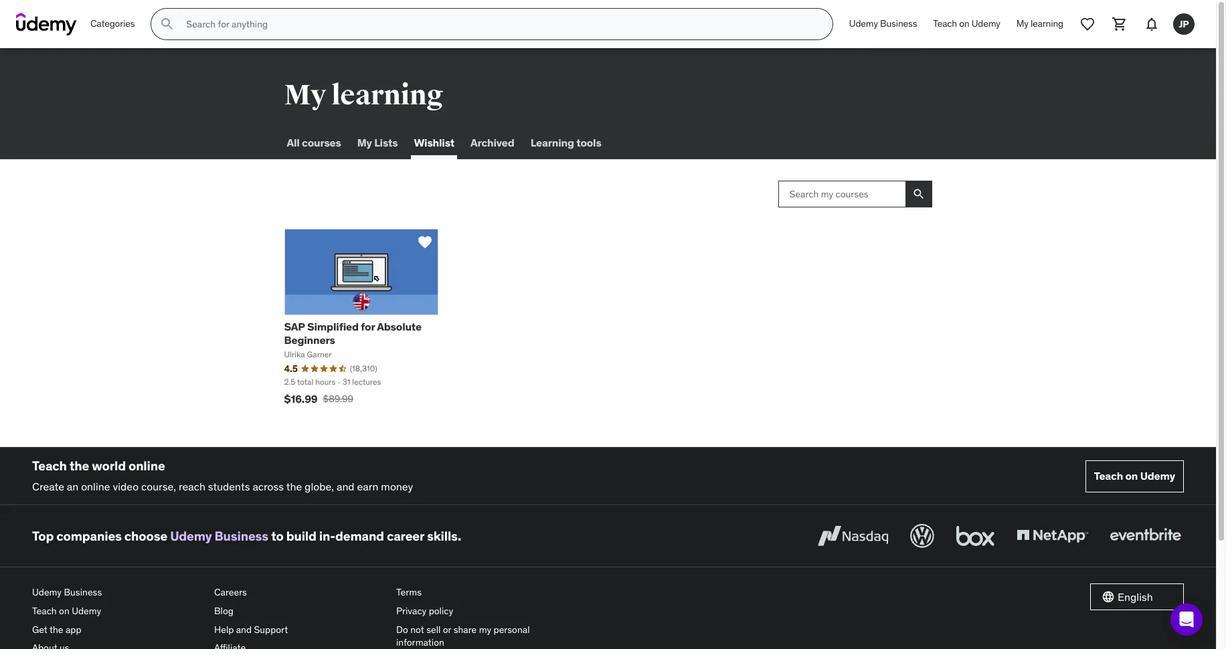 Task type: locate. For each thing, give the bounding box(es) containing it.
sell
[[426, 623, 441, 635]]

privacy
[[396, 605, 427, 617]]

udemy business link
[[841, 8, 925, 40], [170, 528, 268, 544], [32, 584, 203, 602]]

an
[[67, 480, 79, 493]]

$16.99
[[284, 392, 318, 406]]

categories
[[90, 18, 135, 30]]

submit search image
[[160, 16, 176, 32]]

1 horizontal spatial my learning
[[1016, 18, 1063, 30]]

2 vertical spatial my
[[357, 136, 372, 150]]

0 vertical spatial teach on udemy
[[933, 18, 1000, 30]]

udemy
[[849, 18, 878, 30], [972, 18, 1000, 30], [1140, 469, 1175, 483], [170, 528, 212, 544], [32, 586, 62, 599], [72, 605, 101, 617]]

volkswagen image
[[908, 522, 937, 551]]

money
[[381, 480, 413, 493]]

business for udemy business
[[880, 18, 917, 30]]

learning
[[1031, 18, 1063, 30], [331, 78, 443, 112]]

the inside the udemy business teach on udemy get the app
[[50, 623, 63, 635]]

english button
[[1090, 584, 1184, 611]]

1 vertical spatial learning
[[331, 78, 443, 112]]

the left globe,
[[286, 480, 302, 493]]

0 vertical spatial business
[[880, 18, 917, 30]]

my
[[479, 623, 491, 635]]

beginners
[[284, 333, 335, 346]]

my
[[1016, 18, 1028, 30], [284, 78, 326, 112], [357, 136, 372, 150]]

notifications image
[[1144, 16, 1160, 32]]

0 vertical spatial my
[[1016, 18, 1028, 30]]

on
[[959, 18, 969, 30], [1125, 469, 1138, 483], [59, 605, 69, 617]]

careers blog help and support
[[214, 586, 288, 635]]

personal
[[494, 623, 530, 635]]

all courses link
[[284, 127, 344, 159]]

31
[[342, 377, 350, 387]]

help
[[214, 623, 234, 635]]

my lists link
[[355, 127, 400, 159]]

0 horizontal spatial and
[[236, 623, 252, 635]]

1 vertical spatial business
[[215, 528, 268, 544]]

1 horizontal spatial my
[[357, 136, 372, 150]]

0 vertical spatial on
[[959, 18, 969, 30]]

sap
[[284, 320, 305, 334]]

1 vertical spatial and
[[236, 623, 252, 635]]

learning up lists
[[331, 78, 443, 112]]

earn
[[357, 480, 378, 493]]

0 vertical spatial online
[[128, 458, 165, 474]]

0 horizontal spatial teach on udemy
[[933, 18, 1000, 30]]

and right help
[[236, 623, 252, 635]]

online right an
[[81, 480, 110, 493]]

garner
[[307, 349, 332, 359]]

1 vertical spatial my learning
[[284, 78, 443, 112]]

business inside the udemy business teach on udemy get the app
[[64, 586, 102, 599]]

top companies choose udemy business to build in-demand career skills.
[[32, 528, 461, 544]]

1 vertical spatial on
[[1125, 469, 1138, 483]]

my learning up my lists
[[284, 78, 443, 112]]

online
[[128, 458, 165, 474], [81, 480, 110, 493]]

teach on udemy link
[[925, 8, 1008, 40], [1085, 460, 1184, 492], [32, 602, 203, 621]]

terms
[[396, 586, 422, 599]]

0 horizontal spatial on
[[59, 605, 69, 617]]

on for teach on udemy link to the top
[[959, 18, 969, 30]]

2 horizontal spatial business
[[880, 18, 917, 30]]

2 horizontal spatial my
[[1016, 18, 1028, 30]]

learning left wishlist 'icon'
[[1031, 18, 1063, 30]]

1 vertical spatial teach on udemy
[[1094, 469, 1175, 483]]

globe,
[[305, 480, 334, 493]]

english
[[1118, 590, 1153, 604]]

and left the earn
[[337, 480, 354, 493]]

box image
[[953, 522, 998, 551]]

my lists
[[357, 136, 398, 150]]

1 vertical spatial online
[[81, 480, 110, 493]]

0 horizontal spatial online
[[81, 480, 110, 493]]

the
[[69, 458, 89, 474], [286, 480, 302, 493], [50, 623, 63, 635]]

categories button
[[82, 8, 143, 40]]

0 horizontal spatial the
[[50, 623, 63, 635]]

1 horizontal spatial teach on udemy
[[1094, 469, 1175, 483]]

0 vertical spatial and
[[337, 480, 354, 493]]

Search for anything text field
[[184, 13, 816, 35]]

udemy image
[[16, 13, 77, 35]]

my up all courses
[[284, 78, 326, 112]]

2 horizontal spatial the
[[286, 480, 302, 493]]

2 vertical spatial on
[[59, 605, 69, 617]]

0 horizontal spatial business
[[64, 586, 102, 599]]

0 horizontal spatial learning
[[331, 78, 443, 112]]

all courses
[[287, 136, 341, 150]]

learning tools link
[[528, 127, 604, 159]]

share
[[454, 623, 477, 635]]

courses
[[302, 136, 341, 150]]

1 horizontal spatial teach on udemy link
[[925, 8, 1008, 40]]

0 horizontal spatial teach on udemy link
[[32, 602, 203, 621]]

on inside the udemy business teach on udemy get the app
[[59, 605, 69, 617]]

1 horizontal spatial and
[[337, 480, 354, 493]]

total
[[297, 377, 313, 387]]

across
[[253, 480, 284, 493]]

archived
[[470, 136, 514, 150]]

hours
[[315, 377, 336, 387]]

my for my learning link
[[1016, 18, 1028, 30]]

my left lists
[[357, 136, 372, 150]]

0 vertical spatial my learning
[[1016, 18, 1063, 30]]

udemy business
[[849, 18, 917, 30]]

my learning
[[1016, 18, 1063, 30], [284, 78, 443, 112]]

careers link
[[214, 584, 385, 602]]

2.5
[[284, 377, 295, 387]]

my left wishlist 'icon'
[[1016, 18, 1028, 30]]

1 vertical spatial udemy business link
[[170, 528, 268, 544]]

1 vertical spatial teach on udemy link
[[1085, 460, 1184, 492]]

shopping cart with 0 items image
[[1112, 16, 1128, 32]]

blog
[[214, 605, 234, 617]]

the up an
[[69, 458, 89, 474]]

sap simplified for absolute beginners link
[[284, 320, 422, 346]]

information
[[396, 637, 444, 649]]

all
[[287, 136, 300, 150]]

0 horizontal spatial my learning
[[284, 78, 443, 112]]

and inside teach the world online create an online video course, reach students across the globe, and earn money
[[337, 480, 354, 493]]

online up course, in the bottom of the page
[[128, 458, 165, 474]]

1 vertical spatial my
[[284, 78, 326, 112]]

my learning left wishlist 'icon'
[[1016, 18, 1063, 30]]

0 vertical spatial the
[[69, 458, 89, 474]]

1 horizontal spatial on
[[959, 18, 969, 30]]

0 vertical spatial teach on udemy link
[[925, 8, 1008, 40]]

teach
[[933, 18, 957, 30], [32, 458, 67, 474], [1094, 469, 1123, 483], [32, 605, 57, 617]]

privacy policy link
[[396, 602, 568, 621]]

and
[[337, 480, 354, 493], [236, 623, 252, 635]]

1 horizontal spatial learning
[[1031, 18, 1063, 30]]

business for udemy business teach on udemy get the app
[[64, 586, 102, 599]]

students
[[208, 480, 250, 493]]

top
[[32, 528, 54, 544]]

and inside careers blog help and support
[[236, 623, 252, 635]]

2 vertical spatial business
[[64, 586, 102, 599]]

2.5 total hours
[[284, 377, 336, 387]]

2 vertical spatial the
[[50, 623, 63, 635]]

demand
[[335, 528, 384, 544]]

teach inside teach the world online create an online video course, reach students across the globe, and earn money
[[32, 458, 67, 474]]

business
[[880, 18, 917, 30], [215, 528, 268, 544], [64, 586, 102, 599]]

2 horizontal spatial on
[[1125, 469, 1138, 483]]

teach on udemy
[[933, 18, 1000, 30], [1094, 469, 1175, 483]]

the right get
[[50, 623, 63, 635]]



Task type: vqa. For each thing, say whether or not it's contained in the screenshot.
Solution Walkthrough - Card and Deck classes Solution
no



Task type: describe. For each thing, give the bounding box(es) containing it.
choose
[[124, 528, 167, 544]]

0 horizontal spatial my
[[284, 78, 326, 112]]

simplified
[[307, 320, 359, 334]]

jp
[[1179, 18, 1189, 30]]

wishlist image
[[1080, 16, 1096, 32]]

jp link
[[1168, 8, 1200, 40]]

1 horizontal spatial the
[[69, 458, 89, 474]]

app
[[66, 623, 81, 635]]

2 horizontal spatial teach on udemy link
[[1085, 460, 1184, 492]]

blog link
[[214, 602, 385, 621]]

on for the right teach on udemy link
[[1125, 469, 1138, 483]]

1 vertical spatial the
[[286, 480, 302, 493]]

learning
[[531, 136, 574, 150]]

world
[[92, 458, 126, 474]]

course,
[[141, 480, 176, 493]]

my for my lists link
[[357, 136, 372, 150]]

for
[[361, 320, 375, 334]]

terms link
[[396, 584, 568, 602]]

careers
[[214, 586, 247, 599]]

eventbrite image
[[1107, 522, 1184, 551]]

wishlist
[[414, 136, 454, 150]]

help and support link
[[214, 621, 385, 639]]

0 vertical spatial udemy business link
[[841, 8, 925, 40]]

teach on udemy for teach on udemy link to the top
[[933, 18, 1000, 30]]

udemy business teach on udemy get the app
[[32, 586, 102, 635]]

reach
[[179, 480, 205, 493]]

build
[[286, 528, 316, 544]]

absolute
[[377, 320, 422, 334]]

2 vertical spatial udemy business link
[[32, 584, 203, 602]]

career
[[387, 528, 424, 544]]

terms privacy policy do not sell or share my personal information
[[396, 586, 530, 649]]

policy
[[429, 605, 453, 617]]

1 horizontal spatial business
[[215, 528, 268, 544]]

teach the world online create an online video course, reach students across the globe, and earn money
[[32, 458, 413, 493]]

companies
[[56, 528, 122, 544]]

lectures
[[352, 377, 381, 387]]

do
[[396, 623, 408, 635]]

skills.
[[427, 528, 461, 544]]

search image
[[912, 187, 925, 201]]

18310 reviews element
[[350, 363, 377, 374]]

small image
[[1102, 591, 1115, 604]]

create
[[32, 480, 64, 493]]

or
[[443, 623, 451, 635]]

1 horizontal spatial online
[[128, 458, 165, 474]]

wishlist link
[[411, 127, 457, 159]]

4.5
[[284, 362, 298, 374]]

2 vertical spatial teach on udemy link
[[32, 602, 203, 621]]

netapp image
[[1014, 522, 1091, 551]]

remove from wishlist image
[[417, 234, 433, 250]]

learning tools
[[531, 136, 601, 150]]

$16.99 $89.99
[[284, 392, 353, 406]]

to
[[271, 528, 284, 544]]

31 lectures
[[342, 377, 381, 387]]

my learning link
[[1008, 8, 1071, 40]]

video
[[113, 480, 139, 493]]

0 vertical spatial learning
[[1031, 18, 1063, 30]]

archived link
[[468, 127, 517, 159]]

teach on udemy for the right teach on udemy link
[[1094, 469, 1175, 483]]

do not sell or share my personal information button
[[396, 621, 568, 649]]

nasdaq image
[[814, 522, 891, 551]]

get
[[32, 623, 47, 635]]

lists
[[374, 136, 398, 150]]

not
[[410, 623, 424, 635]]

support
[[254, 623, 288, 635]]

in-
[[319, 528, 335, 544]]

ulrika
[[284, 349, 305, 359]]

get the app link
[[32, 621, 203, 639]]

sap simplified for absolute beginners ulrika garner
[[284, 320, 422, 359]]

(18,310)
[[350, 363, 377, 373]]

tools
[[576, 136, 601, 150]]

teach inside the udemy business teach on udemy get the app
[[32, 605, 57, 617]]

Search my courses text field
[[778, 181, 905, 207]]

$89.99
[[323, 393, 353, 405]]



